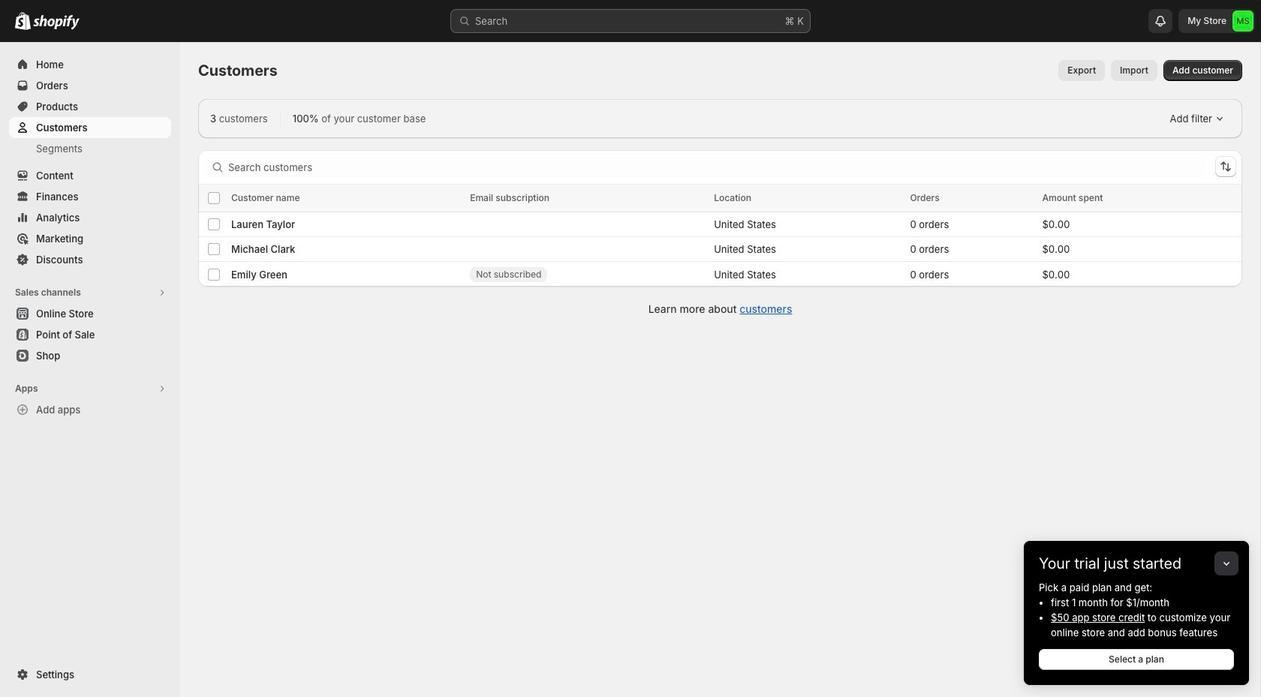 Task type: describe. For each thing, give the bounding box(es) containing it.
my store image
[[1233, 11, 1254, 32]]



Task type: vqa. For each thing, say whether or not it's contained in the screenshot.
PRESET 3
no



Task type: locate. For each thing, give the bounding box(es) containing it.
0 horizontal spatial shopify image
[[15, 12, 31, 30]]

Search customers text field
[[228, 157, 1207, 178]]

shopify image
[[15, 12, 31, 30], [33, 15, 80, 30]]

1 horizontal spatial shopify image
[[33, 15, 80, 30]]



